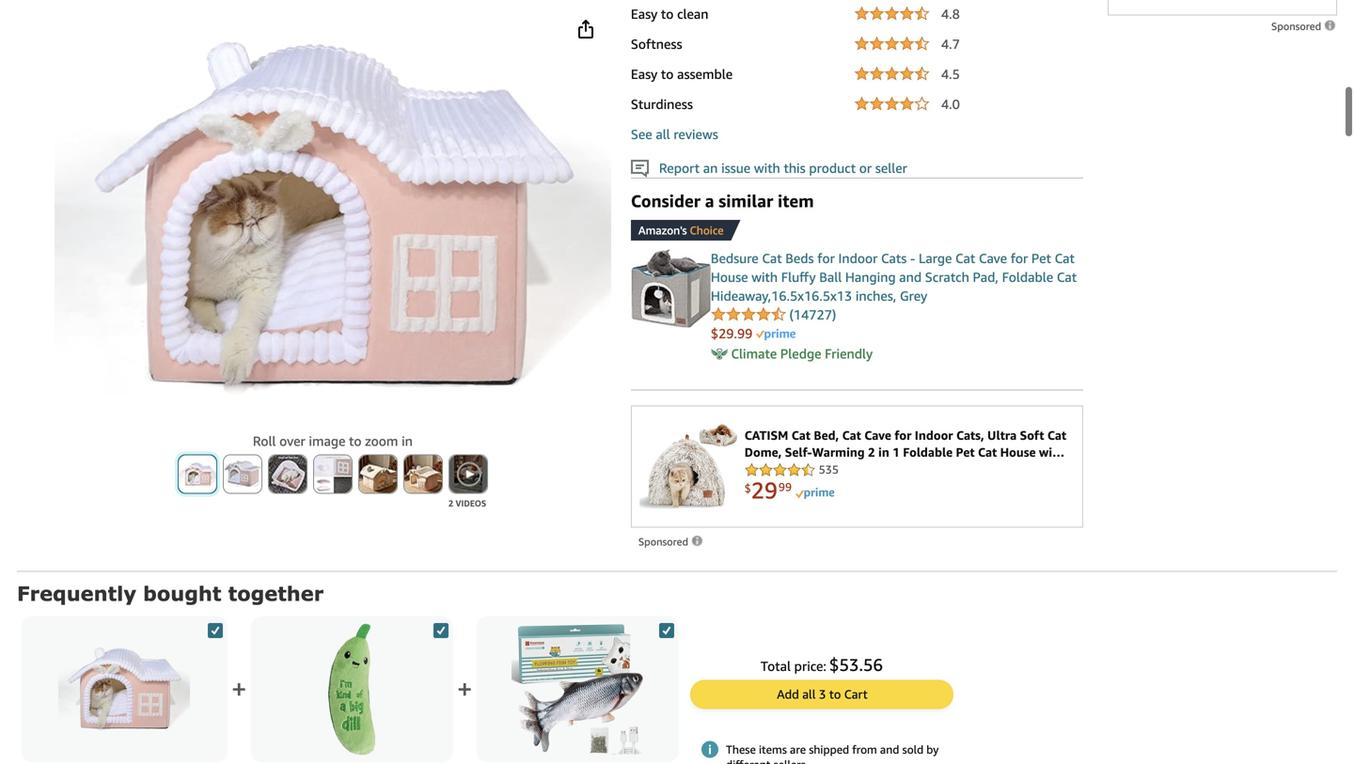 Task type: locate. For each thing, give the bounding box(es) containing it.
these items are shipped from and sold by different sellers.
[[726, 744, 939, 765]]

2 easy from the top
[[631, 66, 658, 82]]

add all 3 to cart
[[777, 688, 868, 702]]

image
[[309, 434, 346, 449]]

by
[[927, 744, 939, 757]]

alert image
[[702, 742, 719, 759]]

0 vertical spatial all
[[656, 127, 671, 142]]

report
[[659, 160, 700, 176]]

easy up 'softness' on the top
[[631, 6, 658, 22]]

checkbox image
[[208, 624, 223, 639], [434, 624, 449, 639], [660, 624, 675, 639]]

all
[[656, 127, 671, 142], [803, 688, 816, 702]]

leave feedback on sponsored ad element for the right sponsored link
[[1272, 20, 1338, 32]]

1 vertical spatial easy
[[631, 66, 658, 82]]

climate pledge friendly image
[[711, 346, 728, 363]]

$53.56
[[830, 655, 884, 675]]

+ for potaroma cat toys flopping fish with silvervine and catnip, moving cat kicker, floppy wiggle fish for small dogs, interactive "image"
[[457, 674, 473, 706]]

0 vertical spatial easy
[[631, 6, 658, 22]]

report an issue with this product or seller link
[[631, 160, 908, 178]]

bedsure cat beds for indoor cats - large cat cave for pet cat house with fluffy ball hanging and scratch pad, foldable cat hideaway,16.5x16.5x13 inches, grey
[[711, 251, 1077, 304]]

for up foldable
[[1011, 251, 1029, 266]]

1 horizontal spatial leave feedback on sponsored ad element
[[1272, 20, 1338, 32]]

issue
[[722, 160, 751, 176]]

easy to assemble
[[631, 66, 733, 82]]

2
[[449, 499, 454, 509]]

0 horizontal spatial all
[[656, 127, 671, 142]]

frequently
[[17, 582, 136, 606]]

1 vertical spatial sponsored
[[639, 536, 691, 548]]

softness
[[631, 36, 683, 52]]

and left sold
[[881, 744, 900, 757]]

to
[[661, 6, 674, 22], [661, 66, 674, 82], [349, 434, 362, 449], [830, 688, 841, 702]]

to left 'clean'
[[661, 6, 674, 22]]

0 vertical spatial and
[[900, 270, 922, 285]]

together
[[228, 582, 324, 606]]

easy to clean
[[631, 6, 709, 22]]

0 horizontal spatial for
[[818, 251, 835, 266]]

easy down 'softness' on the top
[[631, 66, 658, 82]]

with
[[754, 160, 781, 176], [752, 270, 778, 285]]

different
[[726, 759, 771, 765]]

for up ball
[[818, 251, 835, 266]]

cat right foldable
[[1057, 270, 1077, 285]]

amazon's choice
[[639, 224, 724, 237]]

with left this
[[754, 160, 781, 176]]

fluffy
[[782, 270, 816, 285]]

and
[[900, 270, 922, 285], [881, 744, 900, 757]]

and down -
[[900, 270, 922, 285]]

shipped
[[809, 744, 850, 757]]

roll
[[253, 434, 276, 449]]

0 vertical spatial sponsored
[[1272, 20, 1325, 32]]

leave feedback on sponsored ad element
[[1272, 20, 1338, 32], [639, 536, 705, 548]]

cave
[[979, 251, 1008, 266]]

and inside bedsure cat beds for indoor cats - large cat cave for pet cat house with fluffy ball hanging and scratch pad, foldable cat hideaway,16.5x16.5x13 inches, grey
[[900, 270, 922, 285]]

1 horizontal spatial sponsored
[[1272, 20, 1325, 32]]

1 horizontal spatial for
[[1011, 251, 1029, 266]]

checkbox image for catstages crunchy pickle kicker dental catnip cat toy image
[[434, 624, 449, 639]]

easy
[[631, 6, 658, 22], [631, 66, 658, 82]]

4.7
[[942, 36, 960, 52]]

inches,
[[856, 288, 897, 304]]

all right see
[[656, 127, 671, 142]]

cat right pet
[[1055, 251, 1075, 266]]

2 horizontal spatial checkbox image
[[660, 624, 675, 639]]

house
[[711, 270, 748, 285]]

sellers.
[[774, 759, 809, 765]]

1 vertical spatial leave feedback on sponsored ad element
[[639, 536, 705, 548]]

1 horizontal spatial all
[[803, 688, 816, 702]]

sponsored for bottommost sponsored link
[[639, 536, 691, 548]]

potaroma cat toys flopping fish with silvervine and catnip, moving cat kicker, floppy wiggle fish for small dogs, interactive image
[[512, 624, 644, 756]]

reviews
[[674, 127, 719, 142]]

3 checkbox image from the left
[[660, 624, 675, 639]]

ball
[[820, 270, 842, 285]]

sponsored link
[[1272, 19, 1338, 32], [639, 533, 705, 552]]

this
[[784, 160, 806, 176]]

1 vertical spatial and
[[881, 744, 900, 757]]

1 easy from the top
[[631, 6, 658, 22]]

None submit
[[179, 456, 216, 493], [224, 456, 261, 493], [269, 456, 307, 493], [314, 456, 352, 493], [359, 456, 397, 493], [404, 456, 442, 493], [450, 456, 487, 493], [179, 456, 216, 493], [224, 456, 261, 493], [269, 456, 307, 493], [314, 456, 352, 493], [359, 456, 397, 493], [404, 456, 442, 493], [450, 456, 487, 493]]

1 vertical spatial all
[[803, 688, 816, 702]]

1 horizontal spatial sponsored link
[[1272, 19, 1338, 32]]

with inside bedsure cat beds for indoor cats - large cat cave for pet cat house with fluffy ball hanging and scratch pad, foldable cat hideaway,16.5x16.5x13 inches, grey
[[752, 270, 778, 285]]

sturdiness
[[631, 96, 693, 112]]

1 vertical spatial with
[[752, 270, 778, 285]]

over
[[280, 434, 305, 449]]

0 horizontal spatial leave feedback on sponsored ad element
[[639, 536, 705, 548]]

+ for catstages crunchy pickle kicker dental catnip cat toy image
[[231, 674, 247, 706]]

bedsure
[[711, 251, 759, 266]]

total price: $53.56
[[761, 655, 884, 675]]

1 vertical spatial sponsored link
[[639, 533, 705, 552]]

bought
[[143, 582, 222, 606]]

for
[[818, 251, 835, 266], [1011, 251, 1029, 266]]

+
[[231, 674, 247, 706], [457, 674, 473, 706]]

pad,
[[973, 270, 999, 285]]

4.0
[[942, 96, 960, 112]]

2 videos
[[449, 499, 487, 509]]

0 vertical spatial sponsored link
[[1272, 19, 1338, 32]]

checkbox image for potaroma cat toys flopping fish with silvervine and catnip, moving cat kicker, floppy wiggle fish for small dogs, interactive "image"
[[660, 624, 675, 639]]

cat
[[762, 251, 782, 266], [956, 251, 976, 266], [1055, 251, 1075, 266], [1057, 270, 1077, 285]]

4.5
[[942, 66, 960, 82]]

item
[[778, 191, 814, 211]]

Add all 3 to Cart submit
[[692, 682, 953, 709]]

all left 3
[[803, 688, 816, 702]]

1 + from the left
[[231, 674, 247, 706]]

0 horizontal spatial sponsored
[[639, 536, 691, 548]]

sponsored
[[1272, 20, 1325, 32], [639, 536, 691, 548]]

consider
[[631, 191, 701, 211]]

frequently bought together
[[17, 582, 324, 606]]

catstages crunchy pickle kicker dental catnip cat toy image
[[286, 624, 418, 756]]

1 horizontal spatial +
[[457, 674, 473, 706]]

to right 3
[[830, 688, 841, 702]]

1 horizontal spatial checkbox image
[[434, 624, 449, 639]]

2 + from the left
[[457, 674, 473, 706]]

with up hideaway,16.5x16.5x13
[[752, 270, 778, 285]]

2 checkbox image from the left
[[434, 624, 449, 639]]

pledge
[[781, 346, 822, 362]]

(14727)
[[790, 307, 837, 323]]

0 horizontal spatial +
[[231, 674, 247, 706]]

0 horizontal spatial checkbox image
[[208, 624, 223, 639]]

all for add
[[803, 688, 816, 702]]

or
[[860, 160, 872, 176]]

0 vertical spatial leave feedback on sponsored ad element
[[1272, 20, 1338, 32]]

0 horizontal spatial sponsored link
[[639, 533, 705, 552]]



Task type: vqa. For each thing, say whether or not it's contained in the screenshot.
Treats related to Chicken
no



Task type: describe. For each thing, give the bounding box(es) containing it.
leave feedback on sponsored ad element for bottommost sponsored link
[[639, 536, 705, 548]]

sold
[[903, 744, 924, 757]]

pet
[[1032, 251, 1052, 266]]

climate pledge friendly
[[732, 346, 873, 362]]

consider a similar item
[[631, 191, 814, 211]]

cats
[[882, 251, 907, 266]]

hanging
[[846, 270, 896, 285]]

similar
[[719, 191, 774, 211]]

friendly
[[825, 346, 873, 362]]

scratch
[[926, 270, 970, 285]]

2 for from the left
[[1011, 251, 1029, 266]]

items
[[759, 744, 787, 757]]

indoor
[[839, 251, 878, 266]]

report an issue with this product or seller image
[[631, 160, 649, 178]]

zoom
[[365, 434, 398, 449]]

easy for easy to assemble
[[631, 66, 658, 82]]

0 vertical spatial with
[[754, 160, 781, 176]]

3
[[819, 688, 827, 702]]

bedsure cat beds for indoor cats - large cat cave for pet cat house with fluffy ball hanging and scratch pad, foldable cat hideaway,16.5x16.5x13 inches, grey link
[[711, 251, 1077, 304]]

grey
[[900, 288, 928, 304]]

cat up scratch
[[956, 251, 976, 266]]

in
[[402, 434, 413, 449]]

price:
[[795, 659, 827, 675]]

jiupety rabbit cat house for cats, chimney cat house for indoor cats, enough interior space, pink pet animal house for 3-15 l image
[[59, 624, 190, 756]]

total
[[761, 659, 791, 675]]

report an issue with this product or seller
[[649, 160, 908, 176]]

a
[[705, 191, 715, 211]]

1 for from the left
[[818, 251, 835, 266]]

and inside these items are shipped from and sold by different sellers.
[[881, 744, 900, 757]]

choice
[[690, 224, 724, 237]]

are
[[790, 744, 806, 757]]

cart
[[845, 688, 868, 702]]

1 checkbox image from the left
[[208, 624, 223, 639]]

roll over image to zoom in
[[253, 434, 413, 449]]

amazon's
[[639, 224, 687, 237]]

see all reviews link
[[631, 127, 719, 142]]

add
[[777, 688, 800, 702]]

hideaway,16.5x16.5x13
[[711, 288, 853, 304]]

clean
[[677, 6, 709, 22]]

climate
[[732, 346, 777, 362]]

seller
[[876, 160, 908, 176]]

foldable
[[1003, 270, 1054, 285]]

beds
[[786, 251, 814, 266]]

(14727) link
[[790, 307, 837, 323]]

cat left beds in the top right of the page
[[762, 251, 782, 266]]

4.8
[[942, 6, 960, 22]]

sponsored for the right sponsored link
[[1272, 20, 1325, 32]]

large
[[919, 251, 952, 266]]

see
[[631, 127, 653, 142]]

an
[[704, 160, 718, 176]]

to up sturdiness
[[661, 66, 674, 82]]

to left zoom
[[349, 434, 362, 449]]

-
[[911, 251, 916, 266]]

assemble
[[677, 66, 733, 82]]

$29.99
[[711, 326, 756, 342]]

all for see
[[656, 127, 671, 142]]

product
[[809, 160, 856, 176]]

these
[[726, 744, 756, 757]]

videos
[[456, 499, 487, 509]]

see all reviews
[[631, 127, 719, 142]]

from
[[853, 744, 878, 757]]

easy for easy to clean
[[631, 6, 658, 22]]



